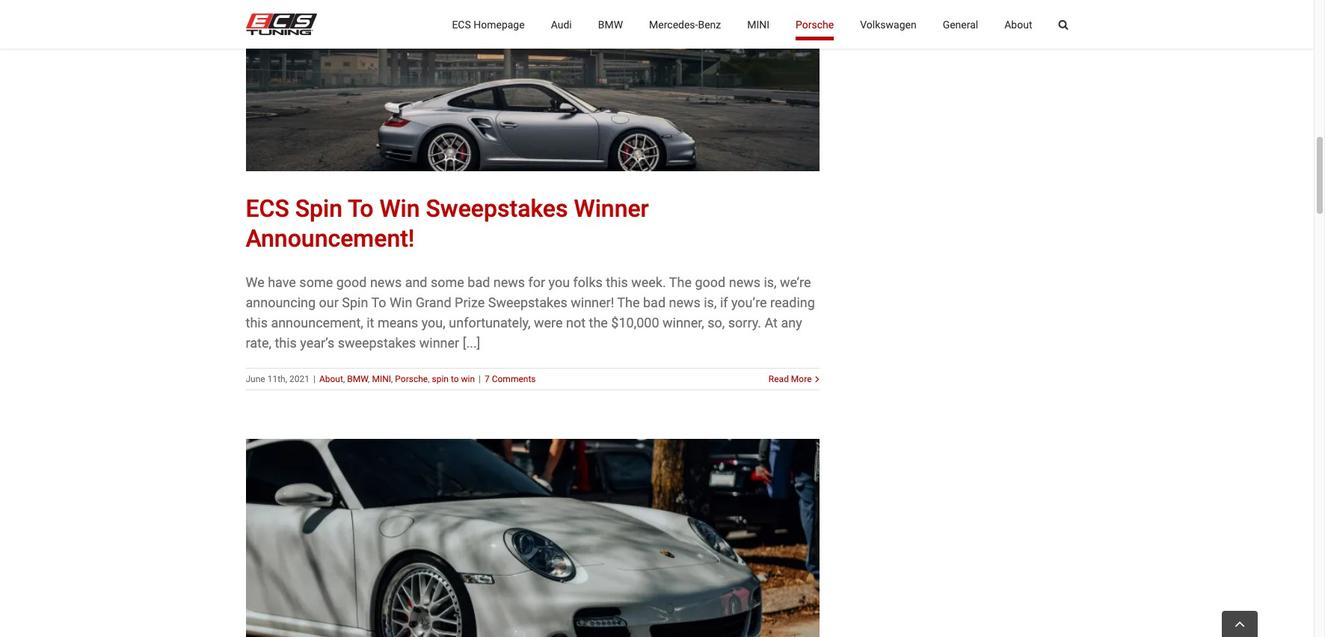 Task type: vqa. For each thing, say whether or not it's contained in the screenshot.
bottom ECS
yes



Task type: locate. For each thing, give the bounding box(es) containing it.
1 | from the left
[[313, 374, 316, 384]]

11th,
[[268, 374, 287, 384]]

bad
[[468, 274, 490, 290], [643, 294, 666, 310]]

0 horizontal spatial mini
[[372, 374, 391, 384]]

1 vertical spatial about link
[[319, 374, 343, 384]]

some up our
[[299, 274, 333, 290]]

0 horizontal spatial some
[[299, 274, 333, 290]]

porsche left volkswagen 'link'
[[796, 18, 834, 30]]

1 vertical spatial ecs
[[246, 194, 289, 223]]

is,
[[764, 274, 777, 290], [704, 294, 717, 310]]

audi link
[[551, 0, 572, 49]]

0 vertical spatial porsche
[[796, 18, 834, 30]]

is, left we're
[[764, 274, 777, 290]]

0 vertical spatial bad
[[468, 274, 490, 290]]

mini right benz
[[747, 18, 770, 30]]

0 vertical spatial about
[[1005, 18, 1033, 30]]

0 horizontal spatial bmw link
[[347, 374, 368, 384]]

for
[[528, 274, 545, 290]]

1 vertical spatial mini link
[[372, 374, 391, 384]]

sweepstakes
[[338, 335, 416, 350]]

ecs tuning logo image
[[246, 13, 317, 35]]

june 11th, 2021 | about , bmw , mini , porsche , spin to win | 7 comments
[[246, 374, 536, 384]]

1 vertical spatial the
[[617, 294, 640, 310]]

about right general
[[1005, 18, 1033, 30]]

|
[[313, 374, 316, 384], [479, 374, 481, 384]]

1 vertical spatial to
[[371, 294, 386, 310]]

read
[[769, 374, 789, 384]]

1 vertical spatial bmw
[[347, 374, 368, 384]]

ecs spin to win sweepstakes winner announcement! link
[[246, 194, 649, 252]]

1 horizontal spatial this
[[275, 335, 297, 350]]

to up it
[[371, 294, 386, 310]]

0 horizontal spatial bad
[[468, 274, 490, 290]]

1 vertical spatial sweepstakes
[[488, 294, 568, 310]]

1 horizontal spatial good
[[695, 274, 726, 290]]

means
[[378, 315, 418, 330]]

1 horizontal spatial porsche link
[[796, 0, 834, 49]]

winner!
[[571, 294, 614, 310]]

spin up announcement!
[[295, 194, 343, 223]]

0 vertical spatial win
[[380, 194, 420, 223]]

general link
[[943, 0, 979, 49]]

is, left if
[[704, 294, 717, 310]]

porsche left spin
[[395, 374, 428, 384]]

1 vertical spatial spin
[[342, 294, 368, 310]]

1 horizontal spatial |
[[479, 374, 481, 384]]

you're
[[732, 294, 767, 310]]

0 vertical spatial this
[[606, 274, 628, 290]]

bmw link
[[598, 0, 623, 49], [347, 374, 368, 384]]

0 vertical spatial sweepstakes
[[426, 194, 568, 223]]

1 horizontal spatial is,
[[764, 274, 777, 290]]

spin up it
[[342, 294, 368, 310]]

0 vertical spatial spin
[[295, 194, 343, 223]]

car season 2021 schedule: recap and update image
[[246, 439, 819, 637]]

the
[[669, 274, 692, 290], [617, 294, 640, 310]]

0 horizontal spatial the
[[617, 294, 640, 310]]

mini down sweepstakes
[[372, 374, 391, 384]]

1 vertical spatial mini
[[372, 374, 391, 384]]

1 horizontal spatial mini
[[747, 18, 770, 30]]

the right 'week.'
[[669, 274, 692, 290]]

ecs inside ecs spin to win sweepstakes winner announcement!
[[246, 194, 289, 223]]

benz
[[698, 18, 721, 30]]

1 vertical spatial bad
[[643, 294, 666, 310]]

1 vertical spatial win
[[390, 294, 412, 310]]

winner
[[574, 194, 649, 223]]

0 vertical spatial bmw
[[598, 18, 623, 30]]

win
[[380, 194, 420, 223], [390, 294, 412, 310]]

year's
[[300, 335, 334, 350]]

| left 7
[[479, 374, 481, 384]]

1 vertical spatial this
[[246, 315, 268, 330]]

this
[[606, 274, 628, 290], [246, 315, 268, 330], [275, 335, 297, 350]]

ecs
[[452, 18, 471, 30], [246, 194, 289, 223]]

bmw right audi link
[[598, 18, 623, 30]]

1 vertical spatial porsche link
[[395, 374, 428, 384]]

volkswagen link
[[860, 0, 917, 49]]

spin to win link
[[432, 374, 475, 384]]

to up announcement!
[[348, 194, 374, 223]]

the up $10,000
[[617, 294, 640, 310]]

2 some from the left
[[431, 274, 464, 290]]

0 horizontal spatial mini link
[[372, 374, 391, 384]]

to
[[451, 374, 459, 384]]

this right folks
[[606, 274, 628, 290]]

1 horizontal spatial about link
[[1005, 0, 1033, 49]]

news
[[370, 274, 402, 290], [494, 274, 525, 290], [729, 274, 761, 290], [669, 294, 701, 310]]

news left and
[[370, 274, 402, 290]]

0 vertical spatial bmw link
[[598, 0, 623, 49]]

0 vertical spatial ecs
[[452, 18, 471, 30]]

bmw down sweepstakes
[[347, 374, 368, 384]]

good up if
[[695, 274, 726, 290]]

| right 2021
[[313, 374, 316, 384]]

bmw link down sweepstakes
[[347, 374, 368, 384]]

folks
[[573, 274, 603, 290]]

unfortunately,
[[449, 315, 531, 330]]

the
[[589, 315, 608, 330]]

bmw link right audi link
[[598, 0, 623, 49]]

good up our
[[336, 274, 367, 290]]

0 horizontal spatial ecs
[[246, 194, 289, 223]]

1 horizontal spatial porsche
[[796, 18, 834, 30]]

spin
[[295, 194, 343, 223], [342, 294, 368, 310]]

volkswagen
[[860, 18, 917, 30]]

this up rate,
[[246, 315, 268, 330]]

our
[[319, 294, 339, 310]]

it
[[367, 315, 374, 330]]

sweepstakes
[[426, 194, 568, 223], [488, 294, 568, 310]]

some
[[299, 274, 333, 290], [431, 274, 464, 290]]

0 horizontal spatial about
[[319, 374, 343, 384]]

bmw
[[598, 18, 623, 30], [347, 374, 368, 384]]

bad down 'week.'
[[643, 294, 666, 310]]

spin inside we have some good news and some bad news for you folks this week. the good news is, we're announcing our spin to win grand prize sweepstakes winner! the bad news is, if you're reading this announcement, it means you, unfortunately, were not the $10,000 winner, so, sorry. at any rate, this year's sweepstakes winner [...]
[[342, 294, 368, 310]]

mini
[[747, 18, 770, 30], [372, 374, 391, 384]]

good
[[336, 274, 367, 290], [695, 274, 726, 290]]

about link right general
[[1005, 0, 1033, 49]]

news up the winner,
[[669, 294, 701, 310]]

0 vertical spatial is,
[[764, 274, 777, 290]]

mini link down sweepstakes
[[372, 374, 391, 384]]

porsche link left volkswagen 'link'
[[796, 0, 834, 49]]

4 , from the left
[[428, 374, 430, 384]]

1 , from the left
[[343, 374, 345, 384]]

about
[[1005, 18, 1033, 30], [319, 374, 343, 384]]

1 horizontal spatial some
[[431, 274, 464, 290]]

,
[[343, 374, 345, 384], [368, 374, 370, 384], [391, 374, 393, 384], [428, 374, 430, 384]]

porsche link
[[796, 0, 834, 49], [395, 374, 428, 384]]

homepage
[[474, 18, 525, 30]]

if
[[720, 294, 728, 310]]

2 horizontal spatial this
[[606, 274, 628, 290]]

spin
[[432, 374, 449, 384]]

about link
[[1005, 0, 1033, 49], [319, 374, 343, 384]]

news up you're
[[729, 274, 761, 290]]

7 comments link
[[485, 374, 536, 384]]

were
[[534, 315, 563, 330]]

ecs up announcement!
[[246, 194, 289, 223]]

ecs for ecs spin to win sweepstakes winner announcement!
[[246, 194, 289, 223]]

porsche
[[796, 18, 834, 30], [395, 374, 428, 384]]

win
[[461, 374, 475, 384]]

sweepstakes inside ecs spin to win sweepstakes winner announcement!
[[426, 194, 568, 223]]

some up grand
[[431, 274, 464, 290]]

1 vertical spatial is,
[[704, 294, 717, 310]]

porsche link left spin
[[395, 374, 428, 384]]

this right rate,
[[275, 335, 297, 350]]

any
[[781, 315, 802, 330]]

1 horizontal spatial ecs
[[452, 18, 471, 30]]

1 horizontal spatial the
[[669, 274, 692, 290]]

0 horizontal spatial good
[[336, 274, 367, 290]]

mini link
[[747, 0, 770, 49], [372, 374, 391, 384]]

0 vertical spatial to
[[348, 194, 374, 223]]

ecs left homepage
[[452, 18, 471, 30]]

about right 2021
[[319, 374, 343, 384]]

more
[[791, 374, 812, 384]]

0 horizontal spatial porsche
[[395, 374, 428, 384]]

bad up prize
[[468, 274, 490, 290]]

so,
[[708, 315, 725, 330]]

to
[[348, 194, 374, 223], [371, 294, 386, 310]]

ecs homepage link
[[452, 0, 525, 49]]

mini link right benz
[[747, 0, 770, 49]]

about link right 2021
[[319, 374, 343, 384]]

0 vertical spatial mini link
[[747, 0, 770, 49]]

spin inside ecs spin to win sweepstakes winner announcement!
[[295, 194, 343, 223]]

we
[[246, 274, 265, 290]]

0 horizontal spatial |
[[313, 374, 316, 384]]



Task type: describe. For each thing, give the bounding box(es) containing it.
0 vertical spatial mini
[[747, 18, 770, 30]]

0 vertical spatial the
[[669, 274, 692, 290]]

0 horizontal spatial about link
[[319, 374, 343, 384]]

week.
[[631, 274, 666, 290]]

3 , from the left
[[391, 374, 393, 384]]

winner
[[419, 335, 459, 350]]

read more link
[[769, 372, 812, 386]]

0 vertical spatial porsche link
[[796, 0, 834, 49]]

ecs homepage
[[452, 18, 525, 30]]

1 vertical spatial porsche
[[395, 374, 428, 384]]

and
[[405, 274, 428, 290]]

announcing
[[246, 294, 316, 310]]

grand
[[416, 294, 452, 310]]

to inside ecs spin to win sweepstakes winner announcement!
[[348, 194, 374, 223]]

rate,
[[246, 335, 272, 350]]

mercedes-benz
[[649, 18, 721, 30]]

$10,000
[[611, 315, 659, 330]]

read more
[[769, 374, 812, 384]]

win inside we have some good news and some bad news for you folks this week. the good news is, we're announcing our spin to win grand prize sweepstakes winner! the bad news is, if you're reading this announcement, it means you, unfortunately, were not the $10,000 winner, so, sorry. at any rate, this year's sweepstakes winner [...]
[[390, 294, 412, 310]]

not
[[566, 315, 586, 330]]

1 some from the left
[[299, 274, 333, 290]]

1 horizontal spatial bmw
[[598, 18, 623, 30]]

0 vertical spatial about link
[[1005, 0, 1033, 49]]

0 horizontal spatial bmw
[[347, 374, 368, 384]]

you
[[549, 274, 570, 290]]

2021
[[289, 374, 310, 384]]

1 horizontal spatial mini link
[[747, 0, 770, 49]]

0 horizontal spatial this
[[246, 315, 268, 330]]

comments
[[492, 374, 536, 384]]

sorry.
[[728, 315, 761, 330]]

1 horizontal spatial bmw link
[[598, 0, 623, 49]]

mercedes-
[[649, 18, 698, 30]]

7
[[485, 374, 490, 384]]

win inside ecs spin to win sweepstakes winner announcement!
[[380, 194, 420, 223]]

we have some good news and some bad news for you folks this week. the good news is, we're announcing our spin to win grand prize sweepstakes winner! the bad news is, if you're reading this announcement, it means you, unfortunately, were not the $10,000 winner, so, sorry. at any rate, this year's sweepstakes winner [...]
[[246, 274, 815, 350]]

june
[[246, 374, 265, 384]]

we're
[[780, 274, 811, 290]]

winner,
[[663, 315, 704, 330]]

mercedes-benz link
[[649, 0, 721, 49]]

1 vertical spatial about
[[319, 374, 343, 384]]

to inside we have some good news and some bad news for you folks this week. the good news is, we're announcing our spin to win grand prize sweepstakes winner! the bad news is, if you're reading this announcement, it means you, unfortunately, were not the $10,000 winner, so, sorry. at any rate, this year's sweepstakes winner [...]
[[371, 294, 386, 310]]

2 , from the left
[[368, 374, 370, 384]]

1 vertical spatial bmw link
[[347, 374, 368, 384]]

you,
[[422, 315, 446, 330]]

news left for
[[494, 274, 525, 290]]

announcement,
[[271, 315, 363, 330]]

general
[[943, 18, 979, 30]]

prize
[[455, 294, 485, 310]]

0 horizontal spatial porsche link
[[395, 374, 428, 384]]

sweepstakes inside we have some good news and some bad news for you folks this week. the good news is, we're announcing our spin to win grand prize sweepstakes winner! the bad news is, if you're reading this announcement, it means you, unfortunately, were not the $10,000 winner, so, sorry. at any rate, this year's sweepstakes winner [...]
[[488, 294, 568, 310]]

0 horizontal spatial is,
[[704, 294, 717, 310]]

ecs spin to win sweepstakes winner announcement! image
[[246, 0, 819, 171]]

1 horizontal spatial bad
[[643, 294, 666, 310]]

1 horizontal spatial about
[[1005, 18, 1033, 30]]

[...]
[[463, 335, 481, 350]]

reading
[[770, 294, 815, 310]]

at
[[765, 315, 778, 330]]

2 vertical spatial this
[[275, 335, 297, 350]]

have
[[268, 274, 296, 290]]

ecs for ecs homepage
[[452, 18, 471, 30]]

audi
[[551, 18, 572, 30]]

announcement!
[[246, 224, 415, 252]]

ecs spin to win sweepstakes winner announcement!
[[246, 194, 649, 252]]

2 good from the left
[[695, 274, 726, 290]]

2 | from the left
[[479, 374, 481, 384]]

1 good from the left
[[336, 274, 367, 290]]



